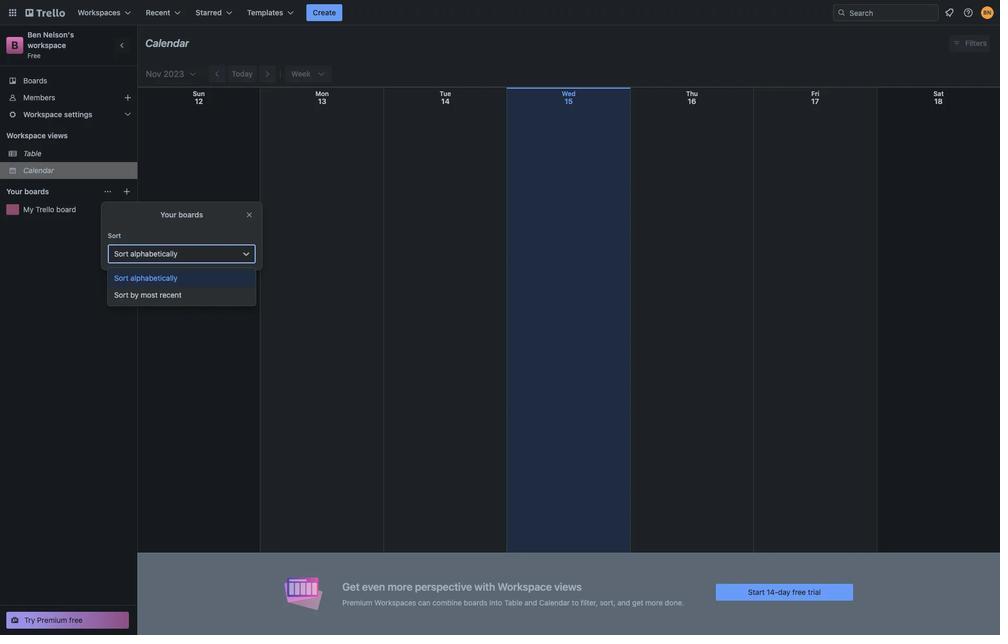 Task type: locate. For each thing, give the bounding box(es) containing it.
get
[[343, 581, 360, 593]]

workspaces down even
[[375, 599, 416, 608]]

more right get
[[646, 599, 663, 608]]

workspace inside get even more perspective with workspace views premium workspaces can combine boards into table and calendar to filter, sort, and get more done.
[[498, 581, 552, 593]]

2 horizontal spatial calendar
[[539, 599, 570, 608]]

sun
[[193, 90, 205, 98]]

views inside get even more perspective with workspace views premium workspaces can combine boards into table and calendar to filter, sort, and get more done.
[[555, 581, 582, 593]]

0 horizontal spatial free
[[69, 616, 83, 625]]

premium inside button
[[37, 616, 67, 625]]

alphabetically
[[131, 249, 178, 258], [131, 274, 178, 283]]

workspace down members
[[23, 110, 62, 119]]

start
[[748, 588, 765, 597]]

settings
[[64, 110, 92, 119]]

calendar
[[145, 37, 189, 49], [23, 166, 54, 175], [539, 599, 570, 608]]

starred button
[[189, 4, 239, 21]]

nelson's
[[43, 30, 74, 39]]

1 horizontal spatial more
[[646, 599, 663, 608]]

0 vertical spatial workspaces
[[78, 8, 121, 17]]

1 vertical spatial your
[[161, 210, 177, 219]]

views
[[48, 131, 68, 140], [555, 581, 582, 593]]

1 horizontal spatial views
[[555, 581, 582, 593]]

12
[[195, 97, 203, 106]]

create button
[[307, 4, 343, 21]]

0 vertical spatial table
[[23, 149, 41, 158]]

sort alphabetically
[[114, 249, 178, 258], [114, 274, 178, 283]]

0 vertical spatial free
[[793, 588, 806, 597]]

free
[[793, 588, 806, 597], [69, 616, 83, 625]]

starred
[[196, 8, 222, 17]]

boards
[[23, 76, 47, 85]]

premium right try in the bottom left of the page
[[37, 616, 67, 625]]

your boards with 1 items element
[[6, 186, 98, 198]]

0 horizontal spatial views
[[48, 131, 68, 140]]

0 horizontal spatial your
[[6, 187, 22, 196]]

table down workspace views
[[23, 149, 41, 158]]

tue
[[440, 90, 451, 98]]

1 vertical spatial sort alphabetically
[[114, 274, 178, 283]]

free right try in the bottom left of the page
[[69, 616, 83, 625]]

2 horizontal spatial boards
[[464, 599, 488, 608]]

free inside start 14-day free trial link
[[793, 588, 806, 597]]

your boards menu image
[[104, 188, 112, 196]]

1 vertical spatial premium
[[37, 616, 67, 625]]

0 vertical spatial alphabetically
[[131, 249, 178, 258]]

calendar link
[[23, 165, 131, 176]]

free inside 'try premium free' button
[[69, 616, 83, 625]]

2 and from the left
[[618, 599, 631, 608]]

workspace navigation collapse icon image
[[115, 38, 130, 53]]

1 horizontal spatial boards
[[178, 210, 203, 219]]

0 horizontal spatial more
[[388, 581, 413, 593]]

primary element
[[0, 0, 1001, 25]]

search image
[[838, 8, 846, 17]]

1 and from the left
[[525, 599, 537, 608]]

1 horizontal spatial calendar
[[145, 37, 189, 49]]

start 14-day free trial
[[748, 588, 821, 597]]

1 vertical spatial workspace
[[6, 131, 46, 140]]

1 vertical spatial free
[[69, 616, 83, 625]]

sort by most recent
[[114, 291, 182, 300]]

by
[[131, 291, 139, 300]]

nov 2023
[[146, 69, 184, 79]]

my trello board
[[23, 205, 76, 214]]

calendar up your boards with 1 items element
[[23, 166, 54, 175]]

free right day in the bottom right of the page
[[793, 588, 806, 597]]

table inside "link"
[[23, 149, 41, 158]]

workspaces up workspace navigation collapse icon
[[78, 8, 121, 17]]

free
[[27, 52, 41, 60]]

workspace for workspace settings
[[23, 110, 62, 119]]

premium
[[343, 599, 373, 608], [37, 616, 67, 625]]

15
[[565, 97, 573, 106]]

workspace up into at bottom
[[498, 581, 552, 593]]

table right into at bottom
[[505, 599, 523, 608]]

and right into at bottom
[[525, 599, 537, 608]]

views down workspace settings
[[48, 131, 68, 140]]

combine
[[433, 599, 462, 608]]

0 horizontal spatial calendar
[[23, 166, 54, 175]]

workspace settings
[[23, 110, 92, 119]]

boards
[[24, 187, 49, 196], [178, 210, 203, 219], [464, 599, 488, 608]]

workspace inside workspace settings popup button
[[23, 110, 62, 119]]

2023
[[164, 69, 184, 79]]

create
[[313, 8, 336, 17]]

get even more perspective with workspace views premium workspaces can combine boards into table and calendar to filter, sort, and get more done.
[[343, 581, 684, 608]]

1 vertical spatial views
[[555, 581, 582, 593]]

18
[[935, 97, 943, 106]]

13
[[318, 97, 327, 106]]

0 vertical spatial calendar
[[145, 37, 189, 49]]

sort
[[108, 232, 121, 240], [114, 249, 129, 258], [114, 274, 129, 283], [114, 291, 129, 300]]

1 horizontal spatial free
[[793, 588, 806, 597]]

Search field
[[846, 5, 939, 21]]

1 vertical spatial workspaces
[[375, 599, 416, 608]]

wed
[[562, 90, 576, 98]]

0 vertical spatial more
[[388, 581, 413, 593]]

workspace for workspace views
[[6, 131, 46, 140]]

14-
[[767, 588, 779, 597]]

1 horizontal spatial your boards
[[161, 210, 203, 219]]

with
[[475, 581, 495, 593]]

2 sort alphabetically from the top
[[114, 274, 178, 283]]

1 horizontal spatial premium
[[343, 599, 373, 608]]

try
[[24, 616, 35, 625]]

1 vertical spatial alphabetically
[[131, 274, 178, 283]]

2 vertical spatial workspace
[[498, 581, 552, 593]]

start 14-day free trial link
[[716, 584, 854, 601]]

calendar down recent popup button
[[145, 37, 189, 49]]

table
[[23, 149, 41, 158], [505, 599, 523, 608]]

into
[[490, 599, 503, 608]]

templates
[[247, 8, 283, 17]]

members
[[23, 93, 55, 102]]

0 vertical spatial boards
[[24, 187, 49, 196]]

premium down get
[[343, 599, 373, 608]]

workspaces
[[78, 8, 121, 17], [375, 599, 416, 608]]

0 horizontal spatial and
[[525, 599, 537, 608]]

and
[[525, 599, 537, 608], [618, 599, 631, 608]]

try premium free button
[[6, 613, 129, 630]]

more
[[388, 581, 413, 593], [646, 599, 663, 608]]

calendar left to
[[539, 599, 570, 608]]

14
[[441, 97, 450, 106]]

2 alphabetically from the top
[[131, 274, 178, 283]]

table link
[[23, 149, 131, 159]]

0 horizontal spatial table
[[23, 149, 41, 158]]

0 horizontal spatial premium
[[37, 616, 67, 625]]

views up to
[[555, 581, 582, 593]]

more right even
[[388, 581, 413, 593]]

get
[[632, 599, 644, 608]]

workspace down workspace settings
[[6, 131, 46, 140]]

1 horizontal spatial and
[[618, 599, 631, 608]]

perspective
[[415, 581, 472, 593]]

workspace
[[23, 110, 62, 119], [6, 131, 46, 140], [498, 581, 552, 593]]

1 vertical spatial table
[[505, 599, 523, 608]]

boards link
[[0, 72, 137, 89]]

0 vertical spatial your boards
[[6, 187, 49, 196]]

workspaces button
[[71, 4, 137, 21]]

1 horizontal spatial workspaces
[[375, 599, 416, 608]]

2 vertical spatial boards
[[464, 599, 488, 608]]

my
[[23, 205, 34, 214]]

0 horizontal spatial workspaces
[[78, 8, 121, 17]]

0 vertical spatial sort alphabetically
[[114, 249, 178, 258]]

0 horizontal spatial boards
[[24, 187, 49, 196]]

and left get
[[618, 599, 631, 608]]

recent button
[[140, 4, 187, 21]]

my trello board link
[[23, 205, 131, 215]]

templates button
[[241, 4, 300, 21]]

1 alphabetically from the top
[[131, 249, 178, 258]]

2 vertical spatial calendar
[[539, 599, 570, 608]]

thu
[[686, 90, 698, 98]]

filters
[[966, 39, 987, 48]]

0 vertical spatial premium
[[343, 599, 373, 608]]

1 horizontal spatial table
[[505, 599, 523, 608]]

your boards
[[6, 187, 49, 196], [161, 210, 203, 219]]

0 vertical spatial workspace
[[23, 110, 62, 119]]

your
[[6, 187, 22, 196], [161, 210, 177, 219]]

workspaces inside get even more perspective with workspace views premium workspaces can combine boards into table and calendar to filter, sort, and get more done.
[[375, 599, 416, 608]]

today button
[[228, 66, 257, 82]]

mon
[[316, 90, 329, 98]]



Task type: describe. For each thing, give the bounding box(es) containing it.
0 vertical spatial views
[[48, 131, 68, 140]]

ben nelson's workspace link
[[27, 30, 76, 50]]

Calendar text field
[[145, 33, 189, 53]]

back to home image
[[25, 4, 65, 21]]

try premium free
[[24, 616, 83, 625]]

nov
[[146, 69, 161, 79]]

table inside get even more perspective with workspace views premium workspaces can combine boards into table and calendar to filter, sort, and get more done.
[[505, 599, 523, 608]]

b
[[11, 39, 18, 51]]

can
[[418, 599, 431, 608]]

filters button
[[950, 35, 991, 52]]

add board image
[[123, 188, 131, 196]]

premium inside get even more perspective with workspace views premium workspaces can combine boards into table and calendar to filter, sort, and get more done.
[[343, 599, 373, 608]]

b link
[[6, 37, 23, 54]]

today
[[232, 69, 253, 78]]

open information menu image
[[964, 7, 974, 18]]

fri
[[812, 90, 820, 98]]

0 horizontal spatial your boards
[[6, 187, 49, 196]]

trello
[[36, 205, 54, 214]]

most
[[141, 291, 158, 300]]

recent
[[146, 8, 170, 17]]

1 vertical spatial more
[[646, 599, 663, 608]]

ben nelson (bennelson96) image
[[982, 6, 994, 19]]

calendar inside get even more perspective with workspace views premium workspaces can combine boards into table and calendar to filter, sort, and get more done.
[[539, 599, 570, 608]]

workspace settings button
[[0, 106, 137, 123]]

workspace views
[[6, 131, 68, 140]]

even
[[362, 581, 385, 593]]

board
[[56, 205, 76, 214]]

to
[[572, 599, 579, 608]]

close popover image
[[245, 211, 254, 219]]

week button
[[285, 66, 332, 82]]

1 vertical spatial boards
[[178, 210, 203, 219]]

17
[[812, 97, 820, 106]]

recent
[[160, 291, 182, 300]]

workspace
[[27, 41, 66, 50]]

ben
[[27, 30, 41, 39]]

1 vertical spatial your boards
[[161, 210, 203, 219]]

1 horizontal spatial your
[[161, 210, 177, 219]]

1 sort alphabetically from the top
[[114, 249, 178, 258]]

day
[[779, 588, 791, 597]]

0 notifications image
[[943, 6, 956, 19]]

ben nelson's workspace free
[[27, 30, 76, 60]]

nov 2023 button
[[142, 66, 197, 82]]

workspaces inside popup button
[[78, 8, 121, 17]]

done.
[[665, 599, 684, 608]]

sort,
[[600, 599, 616, 608]]

sat
[[934, 90, 944, 98]]

week
[[291, 69, 311, 78]]

members link
[[0, 89, 137, 106]]

filter,
[[581, 599, 598, 608]]

trial
[[808, 588, 821, 597]]

16
[[688, 97, 696, 106]]

boards inside get even more perspective with workspace views premium workspaces can combine boards into table and calendar to filter, sort, and get more done.
[[464, 599, 488, 608]]

0 vertical spatial your
[[6, 187, 22, 196]]

1 vertical spatial calendar
[[23, 166, 54, 175]]



Task type: vqa. For each thing, say whether or not it's contained in the screenshot.
'Doing'
no



